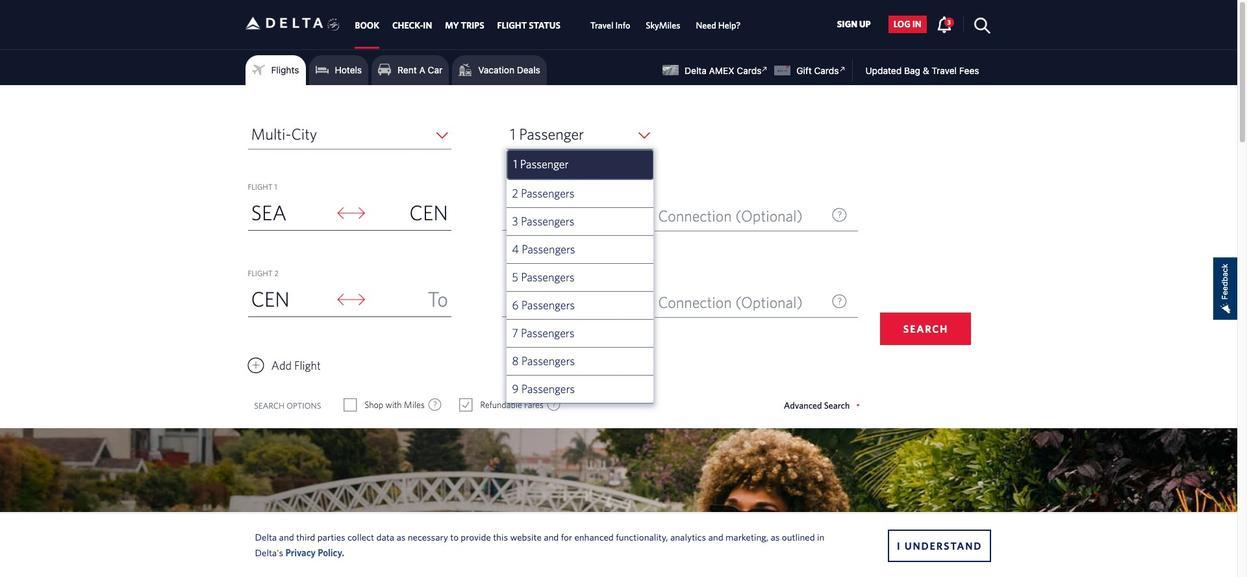 Task type: describe. For each thing, give the bounding box(es) containing it.
miles
[[404, 400, 425, 410]]

data
[[376, 531, 394, 542]]

car
[[428, 64, 443, 75]]

i understand
[[897, 540, 983, 551]]

travel inside tab list
[[591, 20, 614, 31]]

multi-city
[[251, 125, 317, 143]]

updated bag & travel fees link
[[853, 65, 980, 76]]

sea link
[[248, 196, 333, 230]]

with
[[386, 400, 402, 410]]

depart button
[[502, 287, 604, 316]]

book
[[355, 20, 379, 31]]

connection (optional) link for to
[[655, 287, 859, 318]]

my trips link
[[445, 14, 484, 37]]

rent a car
[[398, 64, 443, 75]]

fees
[[960, 65, 980, 76]]

my trips
[[445, 20, 484, 31]]

flight for cen
[[248, 268, 273, 277]]

gift
[[797, 65, 812, 76]]

9 passengers option
[[507, 376, 654, 404]]

flight status
[[497, 20, 561, 31]]

depart for cen
[[506, 206, 550, 224]]

delta air lines image
[[245, 3, 323, 43]]

5
[[512, 270, 519, 284]]

4
[[512, 242, 519, 256]]

add flight
[[271, 359, 321, 372]]

vacation
[[478, 64, 515, 75]]

1 Passenger field
[[507, 119, 654, 149]]

search for search options
[[254, 401, 285, 410]]

refundable fares
[[480, 400, 544, 410]]

depart for to
[[506, 292, 550, 311]]

1 passenger option
[[508, 151, 653, 179]]

3 for 3
[[948, 18, 951, 26]]

connection for to
[[658, 293, 732, 311]]

8 passengers option
[[507, 348, 654, 376]]

updated bag & travel fees
[[866, 65, 980, 76]]

connection (optional) link for cen
[[655, 201, 859, 231]]

my
[[445, 20, 459, 31]]

9 passengers
[[512, 382, 575, 396]]

i
[[897, 540, 902, 551]]

passengers for 2 passengers
[[521, 186, 575, 200]]

info
[[616, 20, 630, 31]]

connection (optional) for cen
[[658, 207, 803, 225]]

vacation deals link
[[459, 60, 541, 80]]

Refundable Fares checkbox
[[460, 398, 472, 411]]

up
[[860, 19, 871, 29]]

0 horizontal spatial 2
[[275, 268, 279, 277]]

flights
[[271, 64, 299, 75]]

in
[[423, 20, 432, 31]]

(optional) for to
[[736, 293, 803, 311]]

trips
[[461, 20, 484, 31]]

1 inside 1 passenger option
[[514, 157, 518, 171]]

updated
[[866, 65, 902, 76]]

advanced search
[[784, 400, 850, 411]]

skymiles link
[[646, 14, 681, 37]]

deals
[[517, 64, 541, 75]]

delta amex cards
[[685, 65, 762, 76]]

delta for delta and third parties collect data as necessary to provide this website and for enhanced functionality, analytics and marketing, as outlined in delta's
[[255, 531, 277, 542]]

0 horizontal spatial cen link
[[248, 283, 333, 316]]

book link
[[355, 14, 379, 37]]

marketing,
[[726, 531, 769, 542]]

0 horizontal spatial cen
[[251, 287, 290, 311]]

connection for cen
[[658, 207, 732, 225]]

flight
[[497, 20, 527, 31]]

passengers for 8 passengers
[[522, 354, 575, 368]]

flight 2
[[248, 268, 279, 277]]

7 passengers
[[512, 326, 575, 340]]

passenger inside field
[[519, 125, 584, 143]]

2 inside 2 passengers option
[[512, 186, 519, 200]]

skymiles
[[646, 20, 681, 31]]

fares
[[524, 400, 544, 410]]

sign
[[837, 19, 858, 29]]

6 passengers
[[512, 298, 575, 312]]

log in button
[[889, 15, 927, 33]]

check-in link
[[392, 14, 432, 37]]

privacy
[[286, 547, 316, 558]]

2 passengers
[[512, 186, 575, 200]]

3 passengers
[[512, 214, 575, 228]]

passengers for 9 passengers
[[522, 382, 575, 396]]

options
[[287, 401, 321, 410]]

provide
[[461, 531, 491, 542]]

refundable
[[480, 400, 522, 410]]

6 passengers option
[[507, 292, 654, 320]]

1 cards from the left
[[737, 65, 762, 76]]

delta for delta amex cards
[[685, 65, 707, 76]]

book tab panel
[[0, 85, 1238, 428]]

search
[[824, 400, 850, 411]]

passengers for 4 passengers
[[522, 242, 575, 256]]

log in
[[894, 19, 922, 29]]

2 cards from the left
[[814, 65, 839, 76]]

8 passengers
[[512, 354, 575, 368]]



Task type: locate. For each thing, give the bounding box(es) containing it.
cards right gift
[[814, 65, 839, 76]]

0 horizontal spatial search
[[254, 401, 285, 410]]

sign up link
[[832, 15, 876, 33]]

1 vertical spatial 3
[[512, 214, 518, 228]]

2 down the sea
[[275, 268, 279, 277]]

0 vertical spatial (optional)
[[736, 207, 803, 225]]

0 vertical spatial 1 passenger
[[510, 125, 584, 143]]

cards
[[737, 65, 762, 76], [814, 65, 839, 76]]

3 and from the left
[[709, 531, 724, 542]]

1 horizontal spatial 2
[[512, 186, 519, 200]]

passengers for 3 passengers
[[521, 214, 575, 228]]

2 connection (optional) link from the top
[[655, 287, 859, 318]]

bag
[[905, 65, 921, 76]]

in inside delta and third parties collect data as necessary to provide this website and for enhanced functionality, analytics and marketing, as outlined in delta's
[[817, 531, 825, 542]]

in
[[913, 19, 922, 29], [817, 531, 825, 542]]

0 vertical spatial depart
[[506, 206, 550, 224]]

hotels
[[335, 64, 362, 75]]

and left third
[[279, 531, 294, 542]]

3 passengers option
[[507, 208, 654, 236]]

None text field
[[502, 200, 604, 231], [502, 287, 604, 317], [502, 200, 604, 231], [502, 287, 604, 317]]

0 horizontal spatial in
[[817, 531, 825, 542]]

this
[[493, 531, 508, 542]]

passenger up 2 passengers
[[520, 157, 569, 171]]

3 link
[[937, 15, 954, 32]]

1 and from the left
[[279, 531, 294, 542]]

0 horizontal spatial 3
[[512, 214, 518, 228]]

0 horizontal spatial cards
[[737, 65, 762, 76]]

3 up 4
[[512, 214, 518, 228]]

delta
[[685, 65, 707, 76], [255, 531, 277, 542]]

0 vertical spatial connection (optional) link
[[655, 201, 859, 231]]

list box inside book tab panel
[[507, 149, 654, 404]]

city
[[291, 125, 317, 143]]

7
[[512, 326, 519, 340]]

list box
[[507, 149, 654, 404]]

cards right amex in the right top of the page
[[737, 65, 762, 76]]

delta and third parties collect data as necessary to provide this website and for enhanced functionality, analytics and marketing, as outlined in delta's
[[255, 531, 825, 558]]

0 vertical spatial delta
[[685, 65, 707, 76]]

connection (optional) link
[[655, 201, 859, 231], [655, 287, 859, 318]]

gift cards
[[797, 65, 839, 76]]

(optional) for cen
[[736, 207, 803, 225]]

multi-
[[251, 125, 291, 143]]

2 vertical spatial 1
[[275, 182, 277, 191]]

0 vertical spatial flight
[[248, 182, 273, 191]]

0 vertical spatial cen link
[[367, 196, 451, 230]]

&
[[923, 65, 930, 76]]

need help?
[[696, 20, 741, 31]]

help?
[[719, 20, 741, 31]]

passengers inside 'option'
[[521, 326, 575, 340]]

delta amex cards link
[[663, 63, 771, 76]]

3 right the log in button
[[948, 18, 951, 26]]

1 vertical spatial 1 passenger
[[514, 157, 569, 171]]

to link
[[367, 283, 451, 316]]

2 connection (optional) from the top
[[658, 293, 803, 311]]

1 (optional) from the top
[[736, 207, 803, 225]]

status
[[529, 20, 561, 31]]

passengers up 4 passengers
[[521, 214, 575, 228]]

advanced
[[784, 400, 822, 411]]

third
[[296, 531, 315, 542]]

this link opens another site in a new window that may not follow the same accessibility policies as delta air lines. image
[[837, 63, 849, 75]]

1 horizontal spatial cen link
[[367, 196, 451, 230]]

depart down 2 passengers
[[506, 206, 550, 224]]

2 (optional) from the top
[[736, 293, 803, 311]]

passengers up fares
[[522, 382, 575, 396]]

functionality,
[[616, 531, 668, 542]]

passengers up depart dropdown button
[[521, 270, 575, 284]]

to
[[428, 287, 448, 311]]

2 horizontal spatial and
[[709, 531, 724, 542]]

flights link
[[252, 60, 299, 80]]

1 vertical spatial travel
[[932, 65, 957, 76]]

travel
[[591, 20, 614, 31], [932, 65, 957, 76]]

and
[[279, 531, 294, 542], [544, 531, 559, 542], [709, 531, 724, 542]]

0 vertical spatial 1
[[510, 125, 516, 143]]

1 vertical spatial cen
[[251, 287, 290, 311]]

1 vertical spatial depart
[[506, 292, 550, 311]]

4 passengers
[[512, 242, 575, 256]]

0 vertical spatial connection
[[658, 207, 732, 225]]

depart down 5
[[506, 292, 550, 311]]

search button
[[881, 313, 972, 345]]

as
[[397, 531, 406, 542], [771, 531, 780, 542]]

advanced search link
[[784, 400, 860, 411]]

necessary
[[408, 531, 448, 542]]

passengers for 7 passengers
[[521, 326, 575, 340]]

travel info
[[591, 20, 630, 31]]

3 inside option
[[512, 214, 518, 228]]

and right the analytics
[[709, 531, 724, 542]]

flight inside 'button'
[[294, 359, 321, 372]]

amex
[[709, 65, 735, 76]]

a
[[419, 64, 425, 75]]

1 vertical spatial search
[[254, 401, 285, 410]]

1 horizontal spatial travel
[[932, 65, 957, 76]]

for
[[561, 531, 572, 542]]

passengers inside option
[[522, 382, 575, 396]]

flight right add
[[294, 359, 321, 372]]

passengers up 9 passengers
[[522, 354, 575, 368]]

9
[[512, 382, 519, 396]]

1 passenger up 1 passenger option
[[510, 125, 584, 143]]

connection (optional) for to
[[658, 293, 803, 311]]

1 vertical spatial (optional)
[[736, 293, 803, 311]]

2 connection from the top
[[658, 293, 732, 311]]

understand
[[905, 540, 983, 551]]

3 for 3 passengers
[[512, 214, 518, 228]]

3
[[948, 18, 951, 26], [512, 214, 518, 228]]

flight
[[248, 182, 273, 191], [248, 268, 273, 277], [294, 359, 321, 372]]

as right data
[[397, 531, 406, 542]]

0 vertical spatial in
[[913, 19, 922, 29]]

7 passengers option
[[507, 320, 654, 348]]

sea
[[251, 200, 287, 224]]

and left for
[[544, 531, 559, 542]]

1 connection from the top
[[658, 207, 732, 225]]

flight status link
[[497, 14, 561, 37]]

0 vertical spatial 2
[[512, 186, 519, 200]]

add flight button
[[248, 355, 321, 376]]

5 passengers option
[[507, 264, 654, 292]]

0 vertical spatial search
[[904, 323, 949, 335]]

2 and from the left
[[544, 531, 559, 542]]

1 up the sea
[[275, 182, 277, 191]]

outlined
[[782, 531, 815, 542]]

1 vertical spatial connection (optional)
[[658, 293, 803, 311]]

need
[[696, 20, 717, 31]]

travel left info
[[591, 20, 614, 31]]

need help? link
[[696, 14, 741, 37]]

0 vertical spatial passenger
[[519, 125, 584, 143]]

website
[[510, 531, 542, 542]]

1 horizontal spatial 3
[[948, 18, 951, 26]]

0 vertical spatial connection (optional)
[[658, 207, 803, 225]]

tab list containing book
[[349, 0, 749, 49]]

privacy policy. link
[[286, 547, 344, 558]]

hotels link
[[315, 60, 362, 80]]

in inside the log in button
[[913, 19, 922, 29]]

delta left amex in the right top of the page
[[685, 65, 707, 76]]

1 connection (optional) link from the top
[[655, 201, 859, 231]]

0 horizontal spatial as
[[397, 531, 406, 542]]

delta up delta's
[[255, 531, 277, 542]]

flight for sea
[[248, 182, 273, 191]]

search for search
[[904, 323, 949, 335]]

1 horizontal spatial search
[[904, 323, 949, 335]]

to
[[450, 531, 459, 542]]

delta inside delta and third parties collect data as necessary to provide this website and for enhanced functionality, analytics and marketing, as outlined in delta's
[[255, 531, 277, 542]]

passenger inside option
[[520, 157, 569, 171]]

policy.
[[318, 547, 344, 558]]

travel right &
[[932, 65, 957, 76]]

1 vertical spatial passenger
[[520, 157, 569, 171]]

gift cards link
[[775, 63, 849, 76]]

parties
[[318, 531, 345, 542]]

0 horizontal spatial travel
[[591, 20, 614, 31]]

check-in
[[392, 20, 432, 31]]

shop
[[365, 400, 384, 410]]

delta's
[[255, 547, 283, 558]]

8
[[512, 354, 519, 368]]

1 horizontal spatial cen
[[410, 200, 448, 224]]

1 vertical spatial cen link
[[248, 283, 333, 316]]

passengers for 5 passengers
[[521, 270, 575, 284]]

2 vertical spatial flight
[[294, 359, 321, 372]]

1 vertical spatial delta
[[255, 531, 277, 542]]

0 horizontal spatial and
[[279, 531, 294, 542]]

1 vertical spatial 2
[[275, 268, 279, 277]]

skyteam image
[[327, 4, 340, 45]]

1 up 2 passengers
[[514, 157, 518, 171]]

this link opens another site in a new window that may not follow the same accessibility policies as delta air lines. image
[[759, 63, 771, 75]]

vacation deals
[[478, 64, 541, 75]]

privacy policy.
[[286, 547, 344, 558]]

1 down vacation deals
[[510, 125, 516, 143]]

1 passenger up 2 passengers
[[514, 157, 569, 171]]

1 horizontal spatial and
[[544, 531, 559, 542]]

tab list
[[349, 0, 749, 49]]

in right "outlined"
[[817, 531, 825, 542]]

2
[[512, 186, 519, 200], [275, 268, 279, 277]]

passengers up 3 passengers
[[521, 186, 575, 200]]

rent
[[398, 64, 417, 75]]

cen link
[[367, 196, 451, 230], [248, 283, 333, 316]]

1 inside 1 passenger field
[[510, 125, 516, 143]]

1 vertical spatial in
[[817, 531, 825, 542]]

depart inside popup button
[[506, 206, 550, 224]]

check-
[[392, 20, 423, 31]]

6
[[512, 298, 519, 312]]

as left "outlined"
[[771, 531, 780, 542]]

search inside button
[[904, 323, 949, 335]]

2 up 3 passengers
[[512, 186, 519, 200]]

1 horizontal spatial delta
[[685, 65, 707, 76]]

passengers up 5 passengers
[[522, 242, 575, 256]]

0 vertical spatial travel
[[591, 20, 614, 31]]

add
[[271, 359, 292, 372]]

flight down the sea
[[248, 268, 273, 277]]

rent a car link
[[378, 60, 443, 80]]

2 depart from the top
[[506, 292, 550, 311]]

1 connection (optional) from the top
[[658, 207, 803, 225]]

passengers down 5 passengers
[[522, 298, 575, 312]]

2 passengers option
[[507, 180, 654, 208]]

1 horizontal spatial in
[[913, 19, 922, 29]]

list box containing 1 passenger
[[507, 149, 654, 404]]

1 horizontal spatial as
[[771, 531, 780, 542]]

passengers for 6 passengers
[[522, 298, 575, 312]]

Multi-City field
[[248, 119, 451, 149]]

1 vertical spatial flight
[[248, 268, 273, 277]]

0 horizontal spatial delta
[[255, 531, 277, 542]]

analytics
[[671, 531, 706, 542]]

0 vertical spatial 3
[[948, 18, 951, 26]]

2 as from the left
[[771, 531, 780, 542]]

depart inside dropdown button
[[506, 292, 550, 311]]

1 horizontal spatial cards
[[814, 65, 839, 76]]

1 vertical spatial connection
[[658, 293, 732, 311]]

1 vertical spatial connection (optional) link
[[655, 287, 859, 318]]

1 as from the left
[[397, 531, 406, 542]]

passengers up "8 passengers"
[[521, 326, 575, 340]]

1 depart from the top
[[506, 206, 550, 224]]

connection
[[658, 207, 732, 225], [658, 293, 732, 311]]

in right log
[[913, 19, 922, 29]]

travel info link
[[591, 14, 630, 37]]

4 passengers option
[[507, 236, 654, 264]]

collect
[[348, 531, 374, 542]]

1 passenger inside field
[[510, 125, 584, 143]]

passenger up 1 passenger option
[[519, 125, 584, 143]]

flight up the sea
[[248, 182, 273, 191]]

0 vertical spatial cen
[[410, 200, 448, 224]]

Shop with Miles checkbox
[[344, 398, 356, 411]]

1 vertical spatial 1
[[514, 157, 518, 171]]

log
[[894, 19, 911, 29]]

1 passenger inside option
[[514, 157, 569, 171]]



Task type: vqa. For each thing, say whether or not it's contained in the screenshot.
option
no



